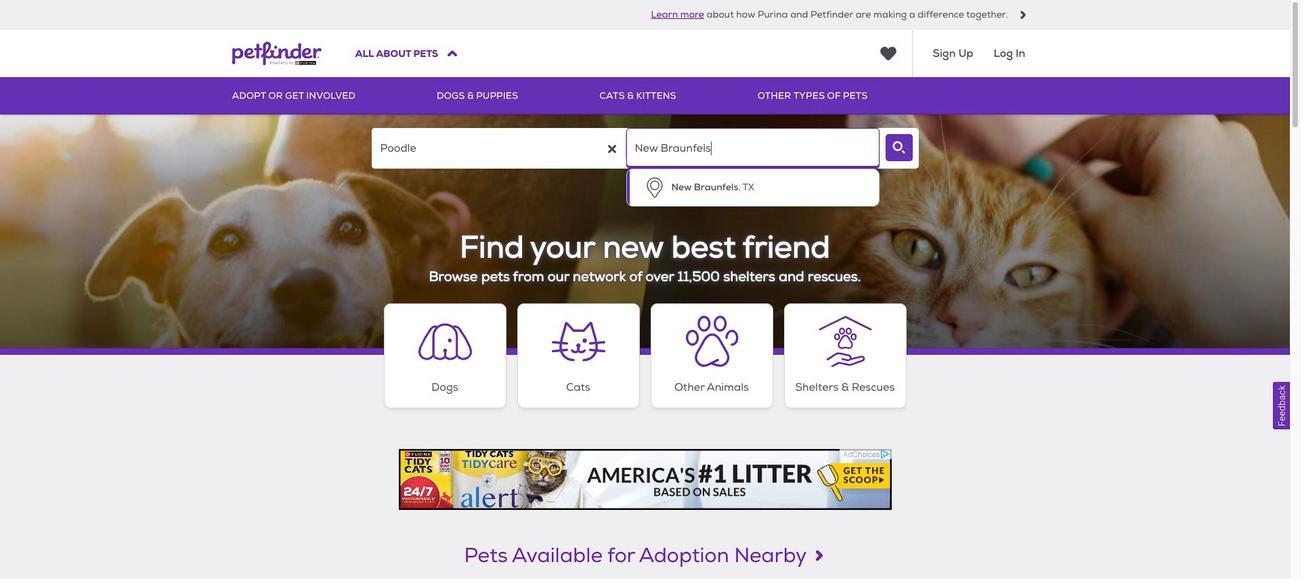 Task type: describe. For each thing, give the bounding box(es) containing it.
advertisement element
[[399, 449, 892, 510]]

Enter City, State, or ZIP text field
[[626, 128, 879, 169]]

Search Terrier, Kitten, etc. text field
[[371, 128, 625, 169]]



Task type: locate. For each thing, give the bounding box(es) containing it.
primary element
[[232, 77, 1058, 114]]

petfinder logo image
[[232, 30, 321, 77]]

9c2b2 image
[[1019, 11, 1027, 19]]



